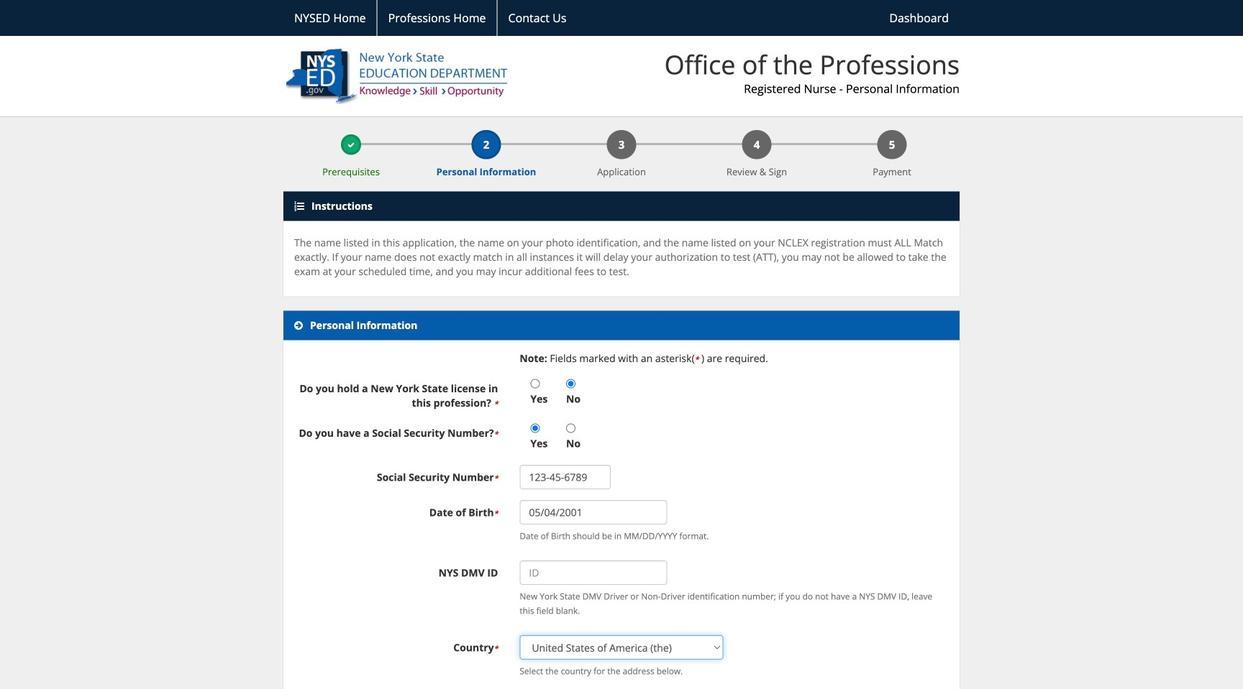 Task type: locate. For each thing, give the bounding box(es) containing it.
MM/DD/YYYY text field
[[520, 501, 667, 525]]

None radio
[[530, 380, 540, 389], [566, 380, 576, 389], [530, 380, 540, 389], [566, 380, 576, 389]]

None text field
[[520, 466, 611, 490]]

None radio
[[530, 424, 540, 434], [566, 424, 576, 434], [530, 424, 540, 434], [566, 424, 576, 434]]



Task type: vqa. For each thing, say whether or not it's contained in the screenshot.
MIDDLE NAME text box
no



Task type: describe. For each thing, give the bounding box(es) containing it.
ID text field
[[520, 561, 667, 586]]

check image
[[347, 142, 355, 149]]

list ol image
[[294, 202, 304, 212]]

arrow circle right image
[[294, 321, 303, 331]]



